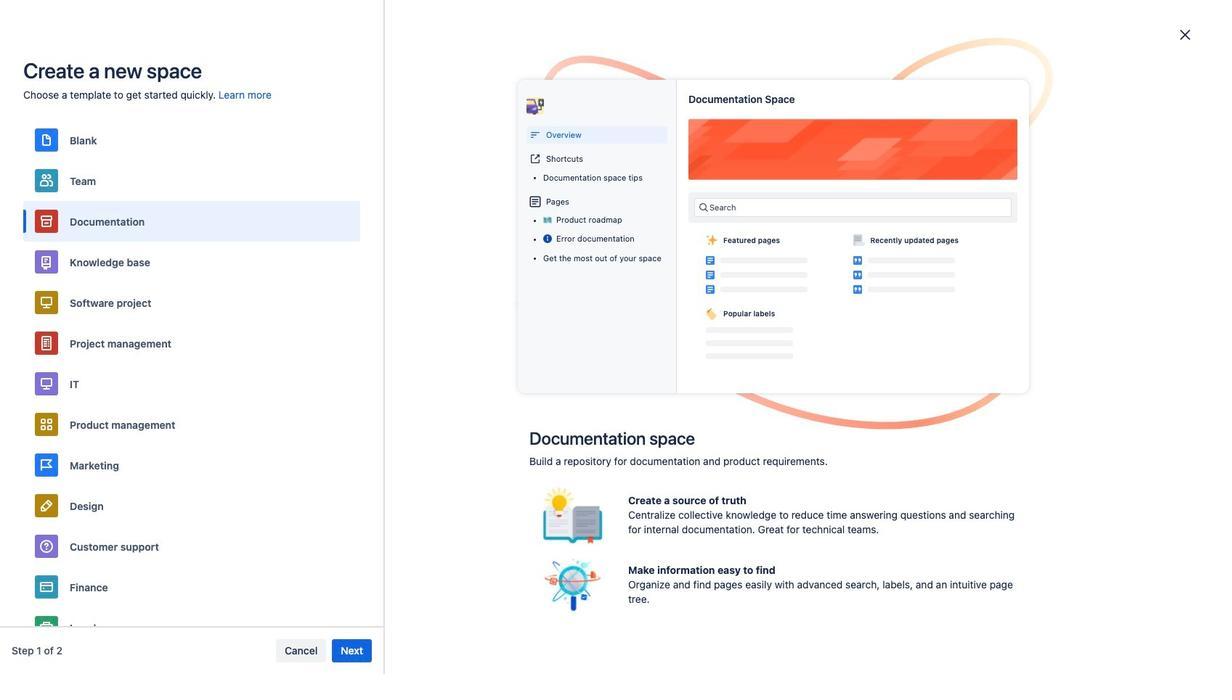 Task type: locate. For each thing, give the bounding box(es) containing it.
:info: image
[[543, 235, 552, 243], [543, 235, 552, 243]]

list
[[1093, 7, 1212, 33]]

group
[[88, 64, 262, 195]]

banner
[[0, 0, 1220, 41]]



Task type: describe. For each thing, give the bounding box(es) containing it.
:map: image
[[543, 216, 552, 224]]

close image
[[1177, 26, 1194, 44]]

Search field
[[944, 8, 1090, 32]]

:map: image
[[543, 216, 552, 224]]

create a space image
[[239, 218, 256, 235]]



Task type: vqa. For each thing, say whether or not it's contained in the screenshot.
the leftmost 'group'
no



